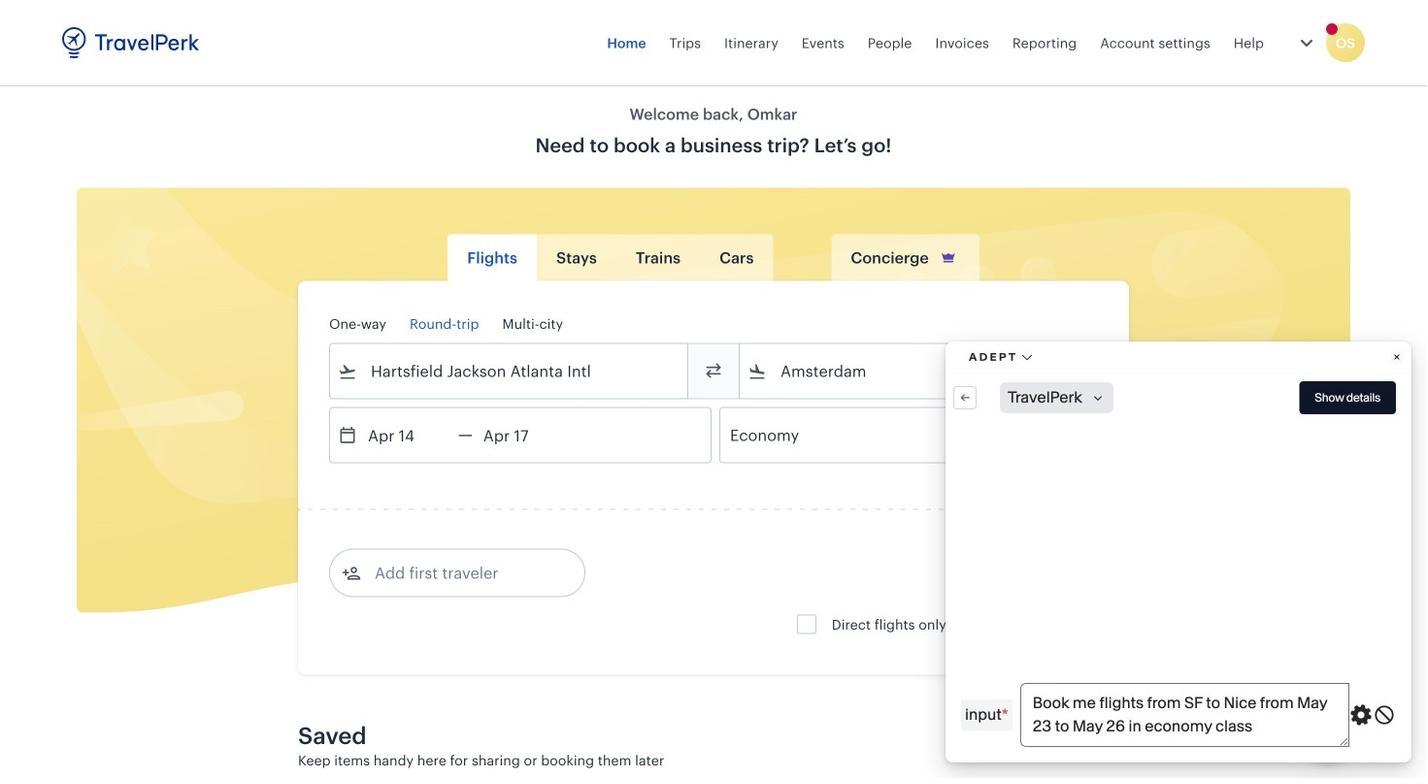 Task type: locate. For each thing, give the bounding box(es) containing it.
From search field
[[357, 356, 662, 387]]

To search field
[[767, 356, 1072, 387]]



Task type: describe. For each thing, give the bounding box(es) containing it.
Depart text field
[[357, 408, 458, 463]]

Add first traveler search field
[[361, 558, 563, 589]]

Return text field
[[473, 408, 574, 463]]



Task type: vqa. For each thing, say whether or not it's contained in the screenshot.
TOOLTIP
no



